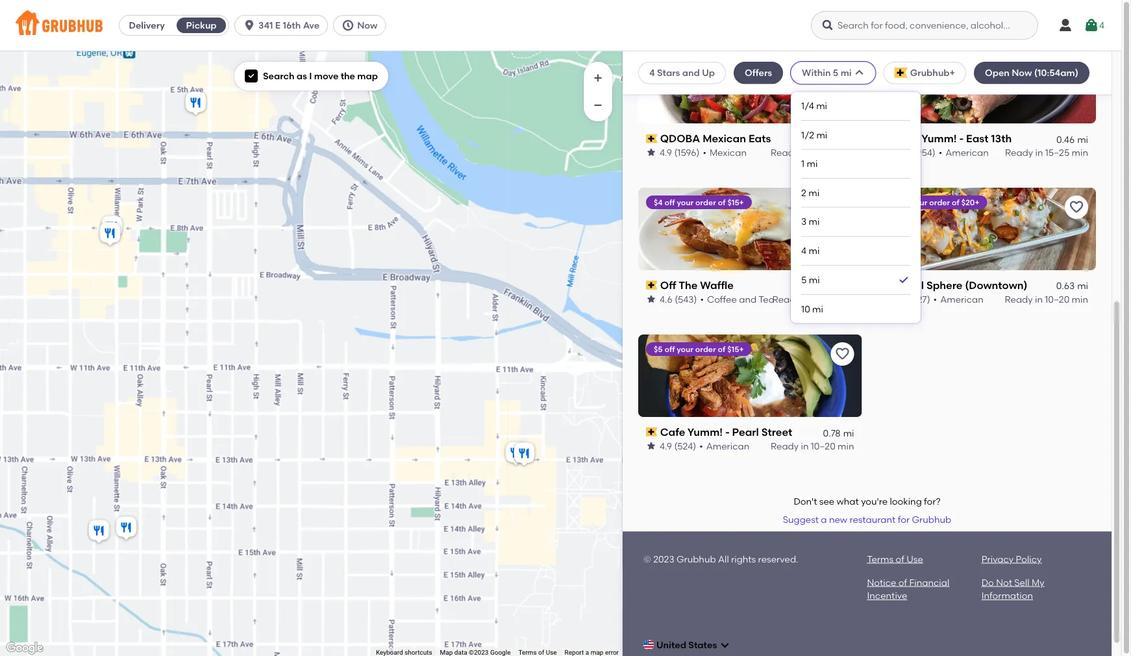 Task type: vqa. For each thing, say whether or not it's contained in the screenshot.
April Stevens ordered:'s the April
no



Task type: describe. For each thing, give the bounding box(es) containing it.
waffle
[[700, 279, 734, 292]]

4.6 (543)
[[660, 294, 697, 305]]

reserved.
[[758, 553, 799, 564]]

looking
[[890, 496, 922, 507]]

of left use
[[896, 553, 905, 564]]

mexican for qdoba
[[703, 132, 746, 145]]

star icon image for 4.9 (524)
[[646, 441, 657, 451]]

pickup button
[[174, 15, 229, 36]]

don't see what you're looking for?
[[794, 496, 941, 507]]

for
[[898, 514, 910, 525]]

(10:54am)
[[1035, 67, 1079, 78]]

your right fee on the top of page
[[713, 51, 730, 60]]

bagel sphere (downtown) image
[[99, 214, 125, 242]]

ready left the 10
[[773, 294, 801, 305]]

subscription pass image for qdoba mexican eats
[[646, 134, 658, 143]]

ready for 0.63
[[1005, 294, 1033, 305]]

off the waffle link
[[646, 278, 854, 293]]

minus icon image
[[592, 99, 605, 112]]

mi for 1/2 mi
[[817, 129, 828, 140]]

you're
[[861, 496, 888, 507]]

off for (524)
[[665, 344, 675, 354]]

star icon image for 4.2 (4954)
[[880, 147, 891, 158]]

10
[[802, 303, 810, 314]]

terms
[[867, 553, 894, 564]]

4 for 4 mi
[[802, 245, 807, 256]]

svg image inside now button
[[342, 19, 355, 32]]

save this restaurant button for 0.46
[[1065, 49, 1089, 72]]

offers
[[745, 67, 772, 78]]

4.9 for cafe yumm! - pearl street
[[660, 440, 672, 451]]

of up offers
[[754, 51, 762, 60]]

terms of use link
[[867, 553, 924, 564]]

• american for 4.9 (524)
[[700, 440, 750, 451]]

of up grubhub+
[[952, 51, 960, 60]]

4.9 (524)
[[660, 440, 696, 451]]

east
[[967, 132, 989, 145]]

4.6 for 4.6 (543)
[[660, 294, 673, 305]]

suggest a new restaurant for grubhub button
[[777, 508, 958, 532]]

$5 off your order of $20+
[[888, 197, 980, 207]]

1/4 mi
[[802, 100, 827, 111]]

your for 4.2 (4954)
[[911, 51, 928, 60]]

within 5 mi
[[802, 67, 852, 78]]

341
[[259, 20, 273, 31]]

4 stars and up
[[650, 67, 715, 78]]

ready in 10–20 min for qdoba mexican eats
[[771, 147, 854, 158]]

open
[[985, 67, 1010, 78]]

off the waffle logo image
[[638, 188, 862, 270]]

up
[[702, 67, 715, 78]]

united states button
[[644, 633, 730, 656]]

do not sell my information
[[982, 577, 1045, 601]]

save this restaurant image for off the waffle
[[835, 199, 851, 215]]

mi for 2 mi
[[809, 187, 820, 198]]

5 mi
[[802, 274, 820, 285]]

in for 0.63 mi
[[1035, 294, 1043, 305]]

rights
[[731, 553, 756, 564]]

© 2023 grubhub all rights reserved.
[[644, 553, 799, 564]]

the
[[341, 70, 355, 82]]

2 mi
[[802, 187, 820, 198]]

off down 4.2
[[899, 197, 909, 207]]

1 vertical spatial american
[[941, 294, 984, 305]]

and for up
[[683, 67, 700, 78]]

0.45
[[822, 134, 841, 145]]

$4 off your order of $15+
[[654, 197, 744, 207]]

ready in 15–25 min for american
[[1005, 147, 1089, 158]]

order left '$20+'
[[930, 197, 950, 207]]

cafe for cafe yumm! - east 13th
[[895, 132, 920, 145]]

341 e 16th ave button
[[235, 15, 333, 36]]

cafe yumm! - east 13th image
[[512, 440, 537, 469]]

svg image inside 4 button
[[1084, 18, 1100, 33]]

1 horizontal spatial svg image
[[855, 68, 865, 78]]

• american for 4.2 (4954)
[[939, 147, 989, 158]]

information
[[982, 590, 1033, 601]]

a
[[821, 514, 827, 525]]

street
[[762, 426, 793, 438]]

sphere
[[927, 279, 963, 292]]

the
[[679, 279, 698, 292]]

(524)
[[674, 440, 696, 451]]

now inside button
[[357, 20, 378, 31]]

do not sell my information link
[[982, 577, 1045, 601]]

cafe yumm! - pearl street logo image
[[638, 334, 862, 417]]

$0
[[654, 51, 663, 60]]

notice
[[867, 577, 897, 588]]

star icon image for 4.9 (1596)
[[646, 147, 657, 158]]

qdoba mexican eats image
[[503, 440, 529, 468]]

mi right 'within'
[[841, 67, 852, 78]]

main navigation navigation
[[0, 0, 1122, 51]]

search as i move the map
[[263, 70, 378, 82]]

mi for 0.63 mi
[[1078, 280, 1089, 291]]

ready in 10–20 min for cafe yumm! - pearl street
[[771, 440, 854, 451]]

4.6 (527) • american
[[894, 294, 984, 305]]

mi for 10 mi
[[813, 303, 824, 314]]

i
[[309, 70, 312, 82]]

ave
[[303, 20, 320, 31]]

list box containing 1/4 mi
[[802, 92, 911, 323]]

incentive
[[867, 590, 908, 601]]

terms of use
[[867, 553, 924, 564]]

save this restaurant button for 0.78
[[831, 342, 854, 366]]

save this restaurant image for 0.45
[[835, 53, 851, 68]]

(543)
[[675, 294, 697, 305]]

delivery inside delivery 'button'
[[129, 20, 165, 31]]

• for (524)
[[700, 440, 703, 451]]

grubhub inside button
[[912, 514, 952, 525]]

off
[[660, 279, 677, 292]]

pickup
[[186, 20, 217, 31]]

15–25 for • american
[[1046, 147, 1070, 158]]

mi for 0.78 mi
[[844, 427, 854, 438]]

privacy policy
[[982, 553, 1042, 564]]

all
[[718, 553, 729, 564]]

cafe yumm! - pearl street
[[660, 426, 793, 438]]

0.78 mi
[[823, 427, 854, 438]]

0.63 mi
[[1057, 280, 1089, 291]]

1 horizontal spatial 5
[[833, 67, 839, 78]]

privacy policy link
[[982, 553, 1042, 564]]

in for 0.46 mi
[[1036, 147, 1043, 158]]

0.63
[[1057, 280, 1075, 291]]

your for 4.6 (543)
[[677, 197, 694, 207]]

what
[[837, 496, 859, 507]]

your down (4954)
[[911, 197, 928, 207]]

mi for 5 mi
[[809, 274, 820, 285]]

- for pearl
[[725, 426, 730, 438]]

4 for 4 stars and up
[[650, 67, 655, 78]]

off for (543)
[[665, 197, 675, 207]]

privacy
[[982, 553, 1014, 564]]

use
[[907, 553, 924, 564]]

don't
[[794, 496, 817, 507]]

(4954)
[[909, 147, 936, 158]]

4.2 (4954)
[[894, 147, 936, 158]]

Search for food, convenience, alcohol... search field
[[811, 11, 1039, 40]]

notice of financial incentive
[[867, 577, 950, 601]]

mi for 0.46 mi
[[1078, 134, 1089, 145]]

svg image inside '341 e 16th ave' button
[[243, 19, 256, 32]]

new
[[829, 514, 848, 525]]

pearl
[[732, 426, 759, 438]]

mi for 3 mi
[[809, 216, 820, 227]]

(527)
[[909, 294, 931, 305]]

ready for 0.78
[[771, 440, 799, 451]]

mandy's family restaurant image
[[113, 514, 139, 543]]

4 mi
[[802, 245, 820, 256]]

american for ready in 15–25 min
[[946, 147, 989, 158]]

15–25 for • coffee and tea
[[813, 294, 837, 305]]

grubhub+
[[911, 67, 955, 78]]

map region
[[0, 18, 674, 656]]

$15+ for 4.6 (543)
[[728, 197, 744, 207]]



Task type: locate. For each thing, give the bounding box(es) containing it.
restaurant
[[850, 514, 896, 525]]

10–20 down 0.63
[[1045, 294, 1070, 305]]

notice of financial incentive link
[[867, 577, 950, 601]]

0 vertical spatial 15–25
[[1046, 147, 1070, 158]]

mi right 0.63
[[1078, 280, 1089, 291]]

0 horizontal spatial • american
[[700, 440, 750, 451]]

off right $6 at the right of the page
[[899, 51, 909, 60]]

grubhub
[[912, 514, 952, 525], [677, 553, 716, 564]]

2023
[[654, 553, 675, 564]]

• down off the waffle
[[700, 294, 704, 305]]

of down • mexican
[[718, 197, 726, 207]]

1 vertical spatial delivery
[[665, 51, 696, 60]]

• american down cafe yumm! - pearl street
[[700, 440, 750, 451]]

american for ready in 10–20 min
[[707, 440, 750, 451]]

1 vertical spatial yumm!
[[688, 426, 723, 438]]

mexican up • mexican
[[703, 132, 746, 145]]

1 horizontal spatial yumm!
[[922, 132, 957, 145]]

subscription pass image
[[646, 427, 658, 437]]

mexican down qdoba mexican eats
[[710, 147, 747, 158]]

10–20
[[811, 147, 836, 158], [1045, 294, 1070, 305], [811, 440, 836, 451]]

4.9 (1596)
[[660, 147, 700, 158]]

fee
[[698, 51, 711, 60]]

yumm!
[[922, 132, 957, 145], [688, 426, 723, 438]]

10 mi
[[802, 303, 824, 314]]

now right open
[[1012, 67, 1032, 78]]

ready
[[771, 147, 799, 158], [1005, 147, 1034, 158], [773, 294, 801, 305], [1005, 294, 1033, 305], [771, 440, 799, 451]]

off the waffle
[[660, 279, 734, 292]]

yumm! for pearl
[[688, 426, 723, 438]]

1 vertical spatial svg image
[[855, 68, 865, 78]]

ready in 15–25 min for coffee and tea
[[773, 294, 856, 305]]

star icon image down subscription pass image
[[646, 441, 657, 451]]

5 mi option
[[802, 266, 911, 295]]

0.78
[[823, 427, 841, 438]]

order down coffee
[[696, 344, 716, 354]]

for?
[[924, 496, 941, 507]]

ready in 10–20 min
[[771, 147, 854, 158], [1005, 294, 1089, 305], [771, 440, 854, 451]]

2 vertical spatial ready in 10–20 min
[[771, 440, 854, 451]]

grubhub left the all
[[677, 553, 716, 564]]

american down cafe yumm! - pearl street
[[707, 440, 750, 451]]

0 vertical spatial mexican
[[703, 132, 746, 145]]

0 vertical spatial save this restaurant image
[[1069, 199, 1085, 215]]

off for (4954)
[[899, 51, 909, 60]]

$5
[[888, 197, 897, 207], [654, 344, 663, 354]]

mi right 1/2
[[817, 129, 828, 140]]

4 button
[[1084, 14, 1105, 37]]

2 4.9 from the top
[[660, 440, 672, 451]]

0 horizontal spatial ready in 15–25 min
[[773, 294, 856, 305]]

dos hermanos taqueria image
[[86, 518, 112, 546]]

2 horizontal spatial 4
[[1100, 20, 1105, 31]]

my
[[1032, 577, 1045, 588]]

1 horizontal spatial and
[[739, 294, 757, 305]]

min for 0.46
[[1072, 147, 1089, 158]]

american down east
[[946, 147, 989, 158]]

0 horizontal spatial 4
[[650, 67, 655, 78]]

and for tea
[[739, 294, 757, 305]]

grubhub plus flag logo image
[[895, 68, 908, 78]]

0 horizontal spatial -
[[725, 426, 730, 438]]

ready in 10–20 min up 1 mi
[[771, 147, 854, 158]]

1 horizontal spatial 15–25
[[1046, 147, 1070, 158]]

(1596)
[[674, 147, 700, 158]]

subscription pass image for off the waffle
[[646, 281, 658, 290]]

$5 for •
[[654, 344, 663, 354]]

(downtown)
[[965, 279, 1028, 292]]

0 vertical spatial • american
[[939, 147, 989, 158]]

0 vertical spatial and
[[683, 67, 700, 78]]

google image
[[3, 640, 46, 656]]

©
[[644, 553, 651, 564]]

1 vertical spatial -
[[725, 426, 730, 438]]

off right the $4
[[665, 197, 675, 207]]

0 horizontal spatial delivery
[[129, 20, 165, 31]]

mexican for •
[[710, 147, 747, 158]]

save this restaurant image for 0.78
[[835, 346, 851, 362]]

min down 0.63 mi
[[1072, 294, 1089, 305]]

2 vertical spatial american
[[707, 440, 750, 451]]

• american down cafe yumm! - east 13th
[[939, 147, 989, 158]]

1 vertical spatial cafe
[[660, 426, 686, 438]]

13th
[[991, 132, 1012, 145]]

1 horizontal spatial -
[[960, 132, 964, 145]]

4
[[1100, 20, 1105, 31], [650, 67, 655, 78], [802, 245, 807, 256]]

1 vertical spatial now
[[1012, 67, 1032, 78]]

your up grubhub+
[[911, 51, 928, 60]]

2 vertical spatial 4
[[802, 245, 807, 256]]

4.2
[[894, 147, 907, 158]]

cafe up 4.9 (524)
[[660, 426, 686, 438]]

yumm! for east
[[922, 132, 957, 145]]

svg image left 341
[[243, 19, 256, 32]]

0 vertical spatial 10–20
[[811, 147, 836, 158]]

0 vertical spatial 4.9
[[660, 147, 672, 158]]

$15+ for 4.2 (4954)
[[962, 51, 978, 60]]

- for east
[[960, 132, 964, 145]]

1 horizontal spatial ready in 15–25 min
[[1005, 147, 1089, 158]]

0 vertical spatial ready in 10–20 min
[[771, 147, 854, 158]]

cafe yumm! - east 13th
[[895, 132, 1012, 145]]

subscription pass image left qdoba
[[646, 134, 658, 143]]

your
[[713, 51, 730, 60], [911, 51, 928, 60], [677, 197, 694, 207], [911, 197, 928, 207], [677, 344, 694, 354]]

0 horizontal spatial 4.6
[[660, 294, 673, 305]]

10–20 down 0.45
[[811, 147, 836, 158]]

ready in 15–25 min down '5 mi'
[[773, 294, 856, 305]]

move
[[314, 70, 339, 82]]

$5 off your order of $15+
[[654, 344, 744, 354]]

mi for 1 mi
[[807, 158, 818, 169]]

1 vertical spatial 4
[[650, 67, 655, 78]]

0 vertical spatial subscription pass image
[[646, 134, 658, 143]]

0 vertical spatial $5
[[888, 197, 897, 207]]

• right (524)
[[700, 440, 703, 451]]

cafe yumm! - pearl street image
[[183, 90, 209, 118]]

your right the $4
[[677, 197, 694, 207]]

american down bagel sphere (downtown)
[[941, 294, 984, 305]]

0 horizontal spatial svg image
[[243, 19, 256, 32]]

ready for 0.46
[[1005, 147, 1034, 158]]

• right (4954)
[[939, 147, 943, 158]]

1 horizontal spatial grubhub
[[912, 514, 952, 525]]

2 vertical spatial 10–20
[[811, 440, 836, 451]]

4.6 down off on the top of the page
[[660, 294, 673, 305]]

1
[[802, 158, 805, 169]]

1 mi
[[802, 158, 818, 169]]

0 vertical spatial 4
[[1100, 20, 1105, 31]]

0 vertical spatial svg image
[[243, 19, 256, 32]]

• coffee and tea
[[700, 294, 775, 305]]

0 horizontal spatial $5
[[654, 344, 663, 354]]

1 horizontal spatial delivery
[[665, 51, 696, 60]]

mi right 1
[[807, 158, 818, 169]]

•
[[703, 147, 707, 158], [939, 147, 943, 158], [700, 294, 704, 305], [934, 294, 937, 305], [700, 440, 703, 451]]

• for (4954)
[[939, 147, 943, 158]]

map
[[357, 70, 378, 82]]

and
[[683, 67, 700, 78], [739, 294, 757, 305]]

and down off the waffle link on the right of the page
[[739, 294, 757, 305]]

0.46 mi
[[1057, 134, 1089, 145]]

1 vertical spatial 10–20
[[1045, 294, 1070, 305]]

$15+ down • coffee and tea
[[728, 344, 744, 354]]

0 vertical spatial cafe
[[895, 132, 920, 145]]

0 vertical spatial ready in 15–25 min
[[1005, 147, 1089, 158]]

$20+
[[962, 197, 980, 207]]

min down 0.46 mi
[[1072, 147, 1089, 158]]

0 vertical spatial -
[[960, 132, 964, 145]]

0 vertical spatial delivery
[[129, 20, 165, 31]]

order for 4.2 (4954)
[[930, 51, 950, 60]]

10–20 for qdoba mexican eats
[[811, 147, 836, 158]]

10–20 down 0.78 at bottom
[[811, 440, 836, 451]]

mi down 3 mi
[[809, 245, 820, 256]]

open now (10:54am)
[[985, 67, 1079, 78]]

1 horizontal spatial cafe
[[895, 132, 920, 145]]

sell
[[1015, 577, 1030, 588]]

star icon image left 4.2
[[880, 147, 891, 158]]

subscription pass image
[[646, 134, 658, 143], [646, 281, 658, 290]]

off the waffle image
[[97, 220, 123, 249]]

delivery button
[[120, 15, 174, 36]]

$15+ down search for food, convenience, alcohol... search box
[[962, 51, 978, 60]]

$15+ up offers
[[764, 51, 780, 60]]

ready in 15–25 min down the 0.46
[[1005, 147, 1089, 158]]

mi right 0.78 at bottom
[[844, 427, 854, 438]]

cafe
[[895, 132, 920, 145], [660, 426, 686, 438]]

5 inside option
[[802, 274, 807, 285]]

ready down the eats
[[771, 147, 799, 158]]

subscription pass image inside off the waffle link
[[646, 281, 658, 290]]

- left east
[[960, 132, 964, 145]]

save this restaurant image inside button
[[1069, 53, 1085, 68]]

now up map
[[357, 20, 378, 31]]

4.6
[[660, 294, 673, 305], [894, 294, 907, 305]]

• for (1596)
[[703, 147, 707, 158]]

mi up '10 mi'
[[809, 274, 820, 285]]

cafe for cafe yumm! - pearl street
[[660, 426, 686, 438]]

eats
[[749, 132, 771, 145]]

mi right '2'
[[809, 187, 820, 198]]

4.9 left (524)
[[660, 440, 672, 451]]

ready down street
[[771, 440, 799, 451]]

mi for 4 mi
[[809, 245, 820, 256]]

qdoba mexican eats
[[660, 132, 771, 145]]

of inside notice of financial incentive
[[899, 577, 908, 588]]

now button
[[333, 15, 391, 36]]

bagel
[[895, 279, 924, 292]]

your for 4.9 (524)
[[677, 344, 694, 354]]

order for 4.9 (524)
[[696, 344, 716, 354]]

1 horizontal spatial now
[[1012, 67, 1032, 78]]

4.9 down qdoba
[[660, 147, 672, 158]]

0 horizontal spatial and
[[683, 67, 700, 78]]

1 vertical spatial subscription pass image
[[646, 281, 658, 290]]

tea
[[759, 294, 775, 305]]

0 horizontal spatial 5
[[802, 274, 807, 285]]

ready in 15–25 min
[[1005, 147, 1089, 158], [773, 294, 856, 305]]

bagel sphere (downtown) logo image
[[873, 188, 1096, 270]]

$4
[[654, 197, 663, 207]]

4.9 for qdoba mexican eats
[[660, 147, 672, 158]]

1 vertical spatial 4.9
[[660, 440, 672, 451]]

0 horizontal spatial grubhub
[[677, 553, 716, 564]]

$5 down 4.6 (543)
[[654, 344, 663, 354]]

plus icon image
[[592, 71, 605, 84]]

0 horizontal spatial now
[[357, 20, 378, 31]]

• down qdoba mexican eats
[[703, 147, 707, 158]]

1 horizontal spatial 4
[[802, 245, 807, 256]]

save this restaurant image
[[1069, 199, 1085, 215], [835, 346, 851, 362]]

grubhub down for?
[[912, 514, 952, 525]]

and left up
[[683, 67, 700, 78]]

1 horizontal spatial save this restaurant image
[[1069, 199, 1085, 215]]

$15+ for 4.9 (524)
[[728, 344, 744, 354]]

mi for 1/4 mi
[[817, 100, 827, 111]]

1 vertical spatial and
[[739, 294, 757, 305]]

1 vertical spatial grubhub
[[677, 553, 716, 564]]

your down "(543)"
[[677, 344, 694, 354]]

- left 'pearl'
[[725, 426, 730, 438]]

min down 0.45
[[838, 147, 854, 158]]

cafe up 4.2
[[895, 132, 920, 145]]

4 for 4
[[1100, 20, 1105, 31]]

1 4.9 from the top
[[660, 147, 672, 158]]

qdoba mexican eats logo image
[[638, 41, 862, 123]]

1 vertical spatial ready in 10–20 min
[[1005, 294, 1089, 305]]

of down coffee
[[718, 344, 726, 354]]

0 horizontal spatial yumm!
[[688, 426, 723, 438]]

qdoba
[[660, 132, 700, 145]]

1 horizontal spatial $5
[[888, 197, 897, 207]]

ready in 10–20 min down 0.78 at bottom
[[771, 440, 854, 451]]

mi right the 10
[[813, 303, 824, 314]]

1 vertical spatial • american
[[700, 440, 750, 451]]

0 horizontal spatial cafe
[[660, 426, 686, 438]]

order right the $4
[[696, 197, 716, 207]]

order for 4.6 (543)
[[696, 197, 716, 207]]

svg image
[[243, 19, 256, 32], [855, 68, 865, 78]]

$6
[[888, 51, 897, 60]]

4.6 down bagel
[[894, 294, 907, 305]]

0 vertical spatial american
[[946, 147, 989, 158]]

0 vertical spatial 5
[[833, 67, 839, 78]]

2 subscription pass image from the top
[[646, 281, 658, 290]]

0 horizontal spatial save this restaurant image
[[835, 346, 851, 362]]

mi right 3
[[809, 216, 820, 227]]

1 vertical spatial mexican
[[710, 147, 747, 158]]

0 horizontal spatial 15–25
[[813, 294, 837, 305]]

1 vertical spatial 5
[[802, 274, 807, 285]]

svg image
[[1058, 18, 1074, 33], [1084, 18, 1100, 33], [342, 19, 355, 32], [822, 19, 835, 32], [247, 72, 255, 80], [720, 640, 730, 650]]

min for 0.63
[[1072, 294, 1089, 305]]

16th
[[283, 20, 301, 31]]

ready down (downtown)
[[1005, 294, 1033, 305]]

star icon image for 4.6 (543)
[[646, 294, 657, 304]]

coffee
[[707, 294, 737, 305]]

stars
[[657, 67, 680, 78]]

1 vertical spatial ready in 15–25 min
[[773, 294, 856, 305]]

min right '10 mi'
[[839, 294, 856, 305]]

suggest a new restaurant for grubhub
[[783, 514, 952, 525]]

• mexican
[[703, 147, 747, 158]]

save this restaurant button for 0.63
[[1065, 195, 1089, 219]]

1 vertical spatial 15–25
[[813, 294, 837, 305]]

cafe yumm! - east 13th logo image
[[873, 41, 1096, 123]]

star icon image
[[646, 147, 657, 158], [880, 147, 891, 158], [646, 294, 657, 304], [646, 441, 657, 451]]

10–20 for cafe yumm! - pearl street
[[811, 440, 836, 451]]

mi inside option
[[809, 274, 820, 285]]

ready in 10–20 min down 0.63
[[1005, 294, 1089, 305]]

2 4.6 from the left
[[894, 294, 907, 305]]

mi right the 0.46
[[1078, 134, 1089, 145]]

2
[[802, 187, 807, 198]]

order up grubhub+
[[930, 51, 950, 60]]

0.46
[[1057, 134, 1075, 145]]

policy
[[1016, 553, 1042, 564]]

0 vertical spatial now
[[357, 20, 378, 31]]

4.9
[[660, 147, 672, 158], [660, 440, 672, 451]]

ready down 13th
[[1005, 147, 1034, 158]]

mi right 1/4
[[817, 100, 827, 111]]

delivery left pickup button
[[129, 20, 165, 31]]

star icon image left 4.6 (543)
[[646, 294, 657, 304]]

delivery up 4 stars and up
[[665, 51, 696, 60]]

• right (527)
[[934, 294, 937, 305]]

in for 0.78 mi
[[801, 440, 809, 451]]

save this restaurant image for 0.63
[[1069, 199, 1085, 215]]

united states
[[657, 640, 717, 651]]

5 right 'within'
[[833, 67, 839, 78]]

0 vertical spatial grubhub
[[912, 514, 952, 525]]

list box
[[802, 92, 911, 323]]

1 horizontal spatial • american
[[939, 147, 989, 158]]

svg image right within 5 mi
[[855, 68, 865, 78]]

1 vertical spatial save this restaurant image
[[835, 346, 851, 362]]

of left '$20+'
[[952, 197, 960, 207]]

off down 4.6 (543)
[[665, 344, 675, 354]]

• for (543)
[[700, 294, 704, 305]]

1/2 mi
[[802, 129, 828, 140]]

15–25 down the 0.46
[[1046, 147, 1070, 158]]

yumm! up (4954)
[[922, 132, 957, 145]]

star icon image left 4.9 (1596)
[[646, 147, 657, 158]]

within
[[802, 67, 831, 78]]

$5 for 4.6
[[888, 197, 897, 207]]

min for 0.78
[[838, 440, 854, 451]]

1 vertical spatial $5
[[654, 344, 663, 354]]

3 mi
[[802, 216, 820, 227]]

0 vertical spatial yumm!
[[922, 132, 957, 145]]

1 4.6 from the left
[[660, 294, 673, 305]]

language select image
[[644, 640, 654, 650]]

check icon image
[[898, 273, 911, 286]]

$5 down 4.2
[[888, 197, 897, 207]]

1 subscription pass image from the top
[[646, 134, 658, 143]]

do
[[982, 577, 994, 588]]

subscription pass image left off on the top of the page
[[646, 281, 658, 290]]

4.6 for 4.6 (527) • american
[[894, 294, 907, 305]]

min down 0.78 mi
[[838, 440, 854, 451]]

5 up the 10
[[802, 274, 807, 285]]

save this restaurant image
[[835, 53, 851, 68], [1069, 53, 1085, 68], [835, 199, 851, 215]]

15–25 right the 10
[[813, 294, 837, 305]]

states
[[689, 640, 717, 651]]

1/4
[[802, 100, 814, 111]]

1 horizontal spatial 4.6
[[894, 294, 907, 305]]

financial
[[910, 577, 950, 588]]

order up offers
[[732, 51, 752, 60]]

yumm! up (524)
[[688, 426, 723, 438]]

of up incentive
[[899, 577, 908, 588]]

of
[[754, 51, 762, 60], [952, 51, 960, 60], [718, 197, 726, 207], [952, 197, 960, 207], [718, 344, 726, 354], [896, 553, 905, 564], [899, 577, 908, 588]]

4 inside button
[[1100, 20, 1105, 31]]

$15+ down • mexican
[[728, 197, 744, 207]]

min
[[838, 147, 854, 158], [1072, 147, 1089, 158], [839, 294, 856, 305], [1072, 294, 1089, 305], [838, 440, 854, 451]]

now
[[357, 20, 378, 31], [1012, 67, 1032, 78]]



